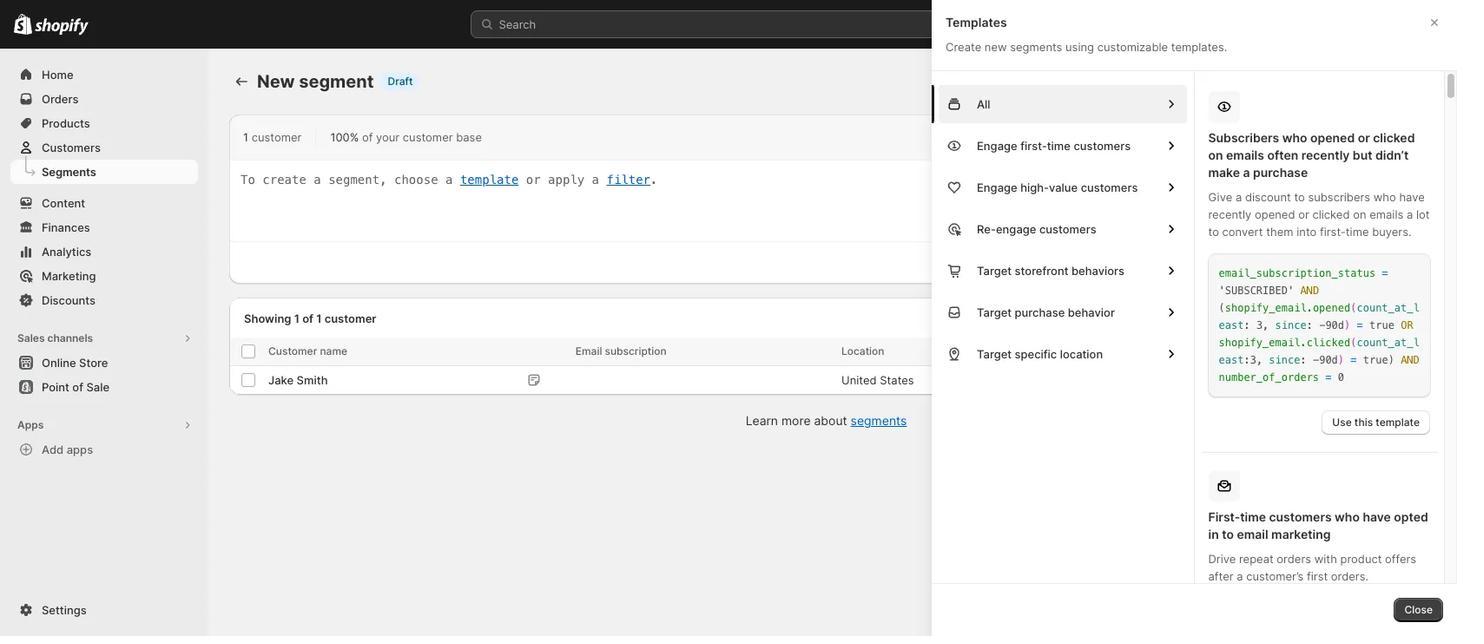 Task type: locate. For each thing, give the bounding box(es) containing it.
0 vertical spatial purchase
[[1254, 165, 1308, 180]]

0 vertical spatial count_at_l
[[1357, 302, 1420, 314]]

to right in
[[1222, 527, 1234, 542]]

spent
[[1245, 345, 1274, 358]]

1 vertical spatial true
[[1364, 354, 1389, 367]]

0 horizontal spatial or
[[1299, 208, 1310, 222]]

0 horizontal spatial first-
[[1021, 139, 1047, 153]]

showing
[[244, 312, 291, 326]]

clicked inside subscribers who opened or clicked on emails often recently but didn't make a purchase
[[1374, 130, 1415, 145]]

on down subscribers
[[1353, 208, 1367, 222]]

segments link
[[10, 160, 198, 184]]

0 horizontal spatial time
[[1047, 139, 1071, 153]]

0 vertical spatial on
[[1209, 148, 1224, 162]]

1 count_at_l from the top
[[1357, 302, 1420, 314]]

opened up but at right top
[[1311, 130, 1355, 145]]

states
[[880, 374, 914, 388]]

settings
[[42, 604, 87, 618]]

0 horizontal spatial emails
[[1227, 148, 1265, 162]]

segments right new on the right top of page
[[1010, 40, 1063, 54]]

1 vertical spatial -90d )
[[1313, 354, 1345, 367]]

0 vertical spatial clicked
[[1374, 130, 1415, 145]]

didn't
[[1376, 148, 1409, 162]]

amount
[[1204, 345, 1243, 358]]

1 horizontal spatial recently
[[1302, 148, 1350, 162]]

90d up 0
[[1320, 354, 1338, 367]]

offers
[[1386, 552, 1417, 566]]

0 vertical spatial time
[[1047, 139, 1071, 153]]

1 vertical spatial ,
[[1257, 354, 1263, 367]]

recently down give
[[1209, 208, 1252, 222]]

segments down "united states"
[[851, 414, 907, 428]]

1 horizontal spatial to
[[1222, 527, 1234, 542]]

time left "buyers." on the right top
[[1346, 225, 1369, 239]]

0 vertical spatial 90d
[[1326, 320, 1345, 332]]

100% of your customer base
[[330, 130, 482, 144]]

customer down new
[[252, 130, 302, 144]]

who up often
[[1283, 130, 1308, 145]]

united
[[842, 374, 877, 388]]

since : down shopify_email.opened
[[1276, 320, 1313, 332]]

a
[[1244, 165, 1251, 180], [1236, 190, 1242, 204], [1407, 208, 1414, 222], [1237, 570, 1244, 584]]

1 vertical spatial 3
[[1251, 354, 1257, 367]]

' subscribed '
[[1219, 285, 1294, 297]]

3 up number_of_orders
[[1251, 354, 1257, 367]]

sales channels
[[17, 332, 93, 345]]

of
[[362, 130, 373, 144], [302, 312, 314, 326]]

sales channels button
[[10, 327, 198, 351]]

1 vertical spatial on
[[1353, 208, 1367, 222]]

target
[[977, 264, 1012, 278], [977, 306, 1012, 320], [977, 347, 1012, 361]]

- down shopify_email.clicked (
[[1313, 354, 1320, 367]]

customers up marketing
[[1270, 510, 1332, 525]]

opened up them
[[1255, 208, 1296, 222]]

0 vertical spatial segments
[[1010, 40, 1063, 54]]

1 horizontal spatial segments
[[1010, 40, 1063, 54]]

east up amount spent
[[1219, 320, 1244, 332]]

0 horizontal spatial opened
[[1255, 208, 1296, 222]]

shopify_email.clicked
[[1219, 337, 1351, 349]]

) up template
[[1389, 354, 1395, 367]]

engage high-value customers button
[[939, 169, 1187, 207]]

who up product
[[1335, 510, 1360, 525]]

have inside first-time customers who have opted in to email marketing
[[1363, 510, 1391, 525]]

east up $0.00
[[1219, 354, 1244, 367]]

and right the true )
[[1401, 354, 1420, 367]]

or up but at right top
[[1358, 130, 1371, 145]]

first- up high- in the top right of the page
[[1021, 139, 1047, 153]]

1 horizontal spatial time
[[1241, 510, 1267, 525]]

engage high-value customers
[[977, 181, 1138, 195]]

1 vertical spatial since :
[[1269, 354, 1307, 367]]

true for true )
[[1364, 354, 1389, 367]]

1 vertical spatial to
[[1209, 225, 1220, 239]]

segments link
[[851, 414, 907, 428]]

engage
[[996, 222, 1037, 236]]

1 vertical spatial who
[[1374, 190, 1397, 204]]

since
[[1276, 320, 1307, 332], [1269, 354, 1301, 367]]

subscribed
[[1225, 285, 1288, 297]]

true
[[1370, 320, 1395, 332], [1364, 354, 1389, 367]]

purchase inside 'button'
[[1015, 306, 1065, 320]]

a inside subscribers who opened or clicked on emails often recently but didn't make a purchase
[[1244, 165, 1251, 180]]

1 horizontal spatial emails
[[1370, 208, 1404, 222]]

settings link
[[10, 599, 198, 623]]

recently inside subscribers who opened or clicked on emails often recently but didn't make a purchase
[[1302, 148, 1350, 162]]

customer
[[252, 130, 302, 144], [403, 130, 453, 144], [325, 312, 377, 326]]

since : down shopify_email.clicked (
[[1269, 354, 1307, 367]]

1 engage from the top
[[977, 139, 1018, 153]]

1 vertical spatial have
[[1363, 510, 1391, 525]]

of right showing
[[302, 312, 314, 326]]

1
[[243, 130, 248, 144], [294, 312, 300, 326], [316, 312, 322, 326]]

: down shopify_email.clicked (
[[1301, 354, 1307, 367]]

1 vertical spatial or
[[1299, 208, 1310, 222]]

emails up "buyers." on the right top
[[1370, 208, 1404, 222]]

: left 3 ,
[[1244, 320, 1251, 332]]

2 engage from the top
[[977, 181, 1018, 195]]

orders
[[1277, 552, 1312, 566]]

1 horizontal spatial purchase
[[1254, 165, 1308, 180]]

customers up value at top right
[[1074, 139, 1131, 153]]

0 vertical spatial target
[[977, 264, 1012, 278]]

first-
[[1209, 510, 1241, 525]]

1 vertical spatial target
[[977, 306, 1012, 320]]

1 horizontal spatial first-
[[1320, 225, 1346, 239]]

1 vertical spatial engage
[[977, 181, 1018, 195]]

) up 0
[[1338, 354, 1345, 367]]

1 vertical spatial emails
[[1370, 208, 1404, 222]]

customer up smith
[[325, 312, 377, 326]]

and down "email_subscription_status" in the top of the page
[[1301, 285, 1320, 297]]

have
[[1400, 190, 1425, 204], [1363, 510, 1391, 525]]

target for target purchase behavior
[[977, 306, 1012, 320]]

to
[[1295, 190, 1305, 204], [1209, 225, 1220, 239], [1222, 527, 1234, 542]]

2 horizontal spatial who
[[1374, 190, 1397, 204]]

1 horizontal spatial of
[[362, 130, 373, 144]]

1 vertical spatial opened
[[1255, 208, 1296, 222]]

who
[[1283, 130, 1308, 145], [1374, 190, 1397, 204], [1335, 510, 1360, 525]]

0 vertical spatial since :
[[1276, 320, 1313, 332]]

0 horizontal spatial segments
[[851, 414, 907, 428]]

1 horizontal spatial opened
[[1311, 130, 1355, 145]]

since down shopify_email.opened
[[1276, 320, 1307, 332]]

1 horizontal spatial '
[[1288, 285, 1294, 297]]

clicked down subscribers
[[1313, 208, 1350, 222]]

1 vertical spatial east
[[1219, 354, 1244, 367]]

0 horizontal spatial who
[[1283, 130, 1308, 145]]

0 horizontal spatial have
[[1363, 510, 1391, 525]]

smith
[[297, 374, 328, 388]]

0 vertical spatial engage
[[977, 139, 1018, 153]]

0 vertical spatial true
[[1370, 320, 1395, 332]]

discounts
[[42, 294, 96, 308]]

0 horizontal spatial recently
[[1209, 208, 1252, 222]]

0 vertical spatial east
[[1219, 320, 1244, 332]]

apps
[[17, 419, 44, 432]]

engage left high- in the top right of the page
[[977, 181, 1018, 195]]

( shopify_email.opened (
[[1219, 302, 1357, 314]]

0 vertical spatial who
[[1283, 130, 1308, 145]]

since down the shopify_email.clicked
[[1269, 354, 1301, 367]]

2 target from the top
[[977, 306, 1012, 320]]

=
[[1382, 268, 1389, 280], [1357, 320, 1364, 332], [1351, 354, 1357, 367], [1326, 372, 1332, 384]]

first- right into
[[1320, 225, 1346, 239]]

first-
[[1021, 139, 1047, 153], [1320, 225, 1346, 239]]

2 east from the top
[[1219, 354, 1244, 367]]

a right after
[[1237, 570, 1244, 584]]

engage first-time customers
[[977, 139, 1131, 153]]

clicked
[[1374, 130, 1415, 145], [1313, 208, 1350, 222]]

0 horizontal spatial purchase
[[1015, 306, 1065, 320]]

0 vertical spatial recently
[[1302, 148, 1350, 162]]

have left opted
[[1363, 510, 1391, 525]]

to right discount
[[1295, 190, 1305, 204]]

0 vertical spatial or
[[1358, 130, 1371, 145]]

count_at_l east up 0
[[1219, 337, 1420, 367]]

time inside button
[[1047, 139, 1071, 153]]

-90d ) up 0
[[1313, 354, 1345, 367]]

0 horizontal spatial clicked
[[1313, 208, 1350, 222]]

1 customer
[[243, 130, 302, 144]]

1 vertical spatial of
[[302, 312, 314, 326]]

email subscription
[[576, 345, 667, 358]]

engage
[[977, 139, 1018, 153], [977, 181, 1018, 195]]

1 horizontal spatial have
[[1400, 190, 1425, 204]]

1 vertical spatial first-
[[1320, 225, 1346, 239]]

2 vertical spatial time
[[1241, 510, 1267, 525]]

apps
[[67, 443, 93, 457]]

: down shopify_email.opened
[[1307, 320, 1313, 332]]

-90d ) down ( shopify_email.opened (
[[1320, 320, 1351, 332]]

time inside give a discount to subscribers who have recently opened or clicked on emails a lot to convert them into first-time buyers.
[[1346, 225, 1369, 239]]

engage down all
[[977, 139, 1018, 153]]

count_at_l up or
[[1357, 302, 1420, 314]]

on up the "make"
[[1209, 148, 1224, 162]]

learn more about segments
[[746, 414, 907, 428]]

give a discount to subscribers who have recently opened or clicked on emails a lot to convert them into first-time buyers.
[[1209, 190, 1430, 239]]

1 horizontal spatial on
[[1353, 208, 1367, 222]]

time
[[1047, 139, 1071, 153], [1346, 225, 1369, 239], [1241, 510, 1267, 525]]

0 horizontal spatial customer
[[252, 130, 302, 144]]

1 vertical spatial recently
[[1209, 208, 1252, 222]]

often
[[1268, 148, 1299, 162]]

count_at_l east
[[1219, 302, 1420, 332], [1219, 337, 1420, 367]]

0 vertical spatial ,
[[1263, 320, 1269, 332]]

of left the your
[[362, 130, 373, 144]]

2 ' from the left
[[1288, 285, 1294, 297]]

(
[[1219, 302, 1225, 314], [1351, 302, 1357, 314], [1351, 337, 1357, 349]]

0 vertical spatial and
[[1301, 285, 1320, 297]]

segment
[[299, 71, 374, 92]]

engage for engage first-time customers
[[977, 139, 1018, 153]]

0
[[1338, 372, 1345, 384]]

0 horizontal spatial of
[[302, 312, 314, 326]]

0 vertical spatial count_at_l east
[[1219, 302, 1420, 332]]

count_at_l up the true )
[[1357, 337, 1420, 349]]

target down re-
[[977, 264, 1012, 278]]

1 vertical spatial time
[[1346, 225, 1369, 239]]

alert
[[229, 243, 257, 284]]

drive
[[1209, 552, 1236, 566]]

1 vertical spatial count_at_l east
[[1219, 337, 1420, 367]]

0 horizontal spatial and
[[1301, 285, 1320, 297]]

' up ( shopify_email.opened (
[[1288, 285, 1294, 297]]

0 vertical spatial opened
[[1311, 130, 1355, 145]]

who inside give a discount to subscribers who have recently opened or clicked on emails a lot to convert them into first-time buyers.
[[1374, 190, 1397, 204]]

true up use this template
[[1364, 354, 1389, 367]]

1 vertical spatial count_at_l
[[1357, 337, 1420, 349]]

2 horizontal spatial time
[[1346, 225, 1369, 239]]

east
[[1219, 320, 1244, 332], [1219, 354, 1244, 367]]

to left convert
[[1209, 225, 1220, 239]]

or inside subscribers who opened or clicked on emails often recently but didn't make a purchase
[[1358, 130, 1371, 145]]

who up "buyers." on the right top
[[1374, 190, 1397, 204]]

customer right the your
[[403, 130, 453, 144]]

or inside give a discount to subscribers who have recently opened or clicked on emails a lot to convert them into first-time buyers.
[[1299, 208, 1310, 222]]

shopify image
[[35, 18, 89, 35]]

time up engage high-value customers
[[1047, 139, 1071, 153]]

re-engage customers button
[[939, 210, 1187, 248]]

emails down the subscribers
[[1227, 148, 1265, 162]]

' up amount
[[1219, 285, 1225, 297]]

purchase up target specific location
[[1015, 306, 1065, 320]]

0 vertical spatial first-
[[1021, 139, 1047, 153]]

1 target from the top
[[977, 264, 1012, 278]]

1 vertical spatial clicked
[[1313, 208, 1350, 222]]

purchase down often
[[1254, 165, 1308, 180]]

0 vertical spatial of
[[362, 130, 373, 144]]

target up target specific location
[[977, 306, 1012, 320]]

emails inside subscribers who opened or clicked on emails often recently but didn't make a purchase
[[1227, 148, 1265, 162]]

0 vertical spatial emails
[[1227, 148, 1265, 162]]

segments
[[42, 165, 96, 179]]

count_at_l east up shopify_email.clicked (
[[1219, 302, 1420, 332]]

in
[[1209, 527, 1219, 542]]

target storefront behaviors
[[977, 264, 1125, 278]]

or up into
[[1299, 208, 1310, 222]]

= left 0
[[1326, 372, 1332, 384]]

1 horizontal spatial clicked
[[1374, 130, 1415, 145]]

3 target from the top
[[977, 347, 1012, 361]]

2 vertical spatial who
[[1335, 510, 1360, 525]]

2 vertical spatial target
[[977, 347, 1012, 361]]

90d down ( shopify_email.opened (
[[1326, 320, 1345, 332]]

1 horizontal spatial who
[[1335, 510, 1360, 525]]

new segment
[[257, 71, 374, 92]]

behavior
[[1068, 306, 1115, 320]]

after
[[1209, 570, 1234, 584]]

new
[[985, 40, 1007, 54]]

, up number_of_orders
[[1257, 354, 1263, 367]]

target left specific
[[977, 347, 1012, 361]]

1 horizontal spatial and
[[1401, 354, 1420, 367]]

- down shopify_email.opened
[[1320, 320, 1326, 332]]

true left or
[[1370, 320, 1395, 332]]

add apps button
[[10, 438, 198, 462]]

location
[[1060, 347, 1103, 361]]

3 up spent
[[1257, 320, 1263, 332]]

2 horizontal spatial to
[[1295, 190, 1305, 204]]

0 horizontal spatial '
[[1219, 285, 1225, 297]]

0 vertical spatial have
[[1400, 190, 1425, 204]]

all
[[977, 97, 991, 111]]

time up email
[[1241, 510, 1267, 525]]

, up the shopify_email.clicked
[[1263, 320, 1269, 332]]

recently left but at right top
[[1302, 148, 1350, 162]]

1 horizontal spatial customer
[[325, 312, 377, 326]]

a right the "make"
[[1244, 165, 1251, 180]]

1 horizontal spatial or
[[1358, 130, 1371, 145]]

your
[[376, 130, 400, 144]]

1 vertical spatial purchase
[[1015, 306, 1065, 320]]

target inside button
[[977, 347, 1012, 361]]

clicked up didn't
[[1374, 130, 1415, 145]]

0 horizontal spatial on
[[1209, 148, 1224, 162]]

have up lot
[[1400, 190, 1425, 204]]

product
[[1341, 552, 1382, 566]]

add
[[42, 443, 64, 457]]

re-
[[977, 222, 996, 236]]

90d
[[1326, 320, 1345, 332], [1320, 354, 1338, 367]]

1 vertical spatial segments
[[851, 414, 907, 428]]



Task type: describe. For each thing, give the bounding box(es) containing it.
1 vertical spatial -
[[1313, 354, 1320, 367]]

target for target specific location
[[977, 347, 1012, 361]]

lot
[[1417, 208, 1430, 222]]

customers link
[[10, 136, 198, 160]]

sales
[[17, 332, 45, 345]]

them
[[1267, 225, 1294, 239]]

emails inside give a discount to subscribers who have recently opened or clicked on emails a lot to convert them into first-time buyers.
[[1370, 208, 1404, 222]]

target storefront behaviors button
[[939, 252, 1187, 290]]

first
[[1307, 570, 1328, 584]]

who inside first-time customers who have opted in to email marketing
[[1335, 510, 1360, 525]]

⌘
[[946, 17, 956, 31]]

jake
[[268, 374, 294, 388]]

give
[[1209, 190, 1233, 204]]

apps button
[[10, 413, 198, 438]]

subscribers who opened or clicked on emails often recently but didn't make a purchase
[[1209, 130, 1415, 180]]

orders.
[[1331, 570, 1369, 584]]

customers inside first-time customers who have opted in to email marketing
[[1270, 510, 1332, 525]]

high-
[[1021, 181, 1049, 195]]

clicked inside give a discount to subscribers who have recently opened or clicked on emails a lot to convert them into first-time buyers.
[[1313, 208, 1350, 222]]

a left lot
[[1407, 208, 1414, 222]]

on inside subscribers who opened or clicked on emails often recently but didn't make a purchase
[[1209, 148, 1224, 162]]

customers right value at top right
[[1081, 181, 1138, 195]]

but
[[1353, 148, 1373, 162]]

true for true
[[1370, 320, 1395, 332]]

first- inside button
[[1021, 139, 1047, 153]]

3 ,
[[1257, 320, 1269, 332]]

use
[[1333, 416, 1352, 429]]

learn
[[746, 414, 778, 428]]

marketing
[[1272, 527, 1331, 542]]

a right give
[[1236, 190, 1242, 204]]

use this template button
[[1322, 411, 1431, 435]]

1 vertical spatial 90d
[[1320, 354, 1338, 367]]

draft
[[388, 75, 413, 88]]

more
[[782, 414, 811, 428]]

target for target storefront behaviors
[[977, 264, 1012, 278]]

customer's
[[1247, 570, 1304, 584]]

target purchase behavior
[[977, 306, 1115, 320]]

0 vertical spatial since
[[1276, 320, 1307, 332]]

customers
[[42, 141, 101, 155]]

value
[[1049, 181, 1078, 195]]

0 vertical spatial -90d )
[[1320, 320, 1351, 332]]

subscription
[[605, 345, 667, 358]]

re-engage customers
[[977, 222, 1097, 236]]

into
[[1297, 225, 1317, 239]]

about
[[814, 414, 847, 428]]

first- inside give a discount to subscribers who have recently opened or clicked on emails a lot to convert them into first-time buyers.
[[1320, 225, 1346, 239]]

0 vertical spatial to
[[1295, 190, 1305, 204]]

who inside subscribers who opened or clicked on emails often recently but didn't make a purchase
[[1283, 130, 1308, 145]]

jake smith
[[268, 374, 328, 388]]

storefront
[[1015, 264, 1069, 278]]

home
[[42, 68, 73, 82]]

true )
[[1364, 354, 1395, 367]]

using
[[1066, 40, 1095, 54]]

opened inside subscribers who opened or clicked on emails often recently but didn't make a purchase
[[1311, 130, 1355, 145]]

purchase inside subscribers who opened or clicked on emails often recently but didn't make a purchase
[[1254, 165, 1308, 180]]

this
[[1355, 416, 1373, 429]]

2 horizontal spatial customer
[[403, 130, 453, 144]]

customers down value at top right
[[1040, 222, 1097, 236]]

0 horizontal spatial 1
[[243, 130, 248, 144]]

1 vertical spatial since
[[1269, 354, 1301, 367]]

a inside the drive repeat orders with product offers after a customer's first orders.
[[1237, 570, 1244, 584]]

opened inside give a discount to subscribers who have recently opened or clicked on emails a lot to convert them into first-time buyers.
[[1255, 208, 1296, 222]]

repeat
[[1240, 552, 1274, 566]]

buyers.
[[1373, 225, 1412, 239]]

template
[[1376, 416, 1420, 429]]

engage for engage high-value customers
[[977, 181, 1018, 195]]

to inside first-time customers who have opted in to email marketing
[[1222, 527, 1234, 542]]

channels
[[47, 332, 93, 345]]

target specific location
[[977, 347, 1103, 361]]

orders
[[1059, 345, 1093, 358]]

) left or
[[1345, 320, 1351, 332]]

= left the true )
[[1351, 354, 1357, 367]]

target specific location button
[[939, 335, 1187, 374]]

1 east from the top
[[1219, 320, 1244, 332]]

new
[[257, 71, 295, 92]]

target purchase behavior button
[[939, 294, 1187, 332]]

behaviors
[[1072, 264, 1125, 278]]

search
[[499, 17, 536, 31]]

2 horizontal spatial 1
[[316, 312, 322, 326]]

subscribers
[[1309, 190, 1371, 204]]

$0.00
[[1204, 374, 1234, 388]]

engage first-time customers button
[[939, 127, 1187, 165]]

email
[[1237, 527, 1269, 542]]

or
[[1401, 320, 1414, 332]]

2 count_at_l east from the top
[[1219, 337, 1420, 367]]

2 count_at_l from the top
[[1357, 337, 1420, 349]]

1 ' from the left
[[1219, 285, 1225, 297]]

0 vertical spatial 3
[[1257, 320, 1263, 332]]

have inside give a discount to subscribers who have recently opened or clicked on emails a lot to convert them into first-time buyers.
[[1400, 190, 1425, 204]]

customizable
[[1098, 40, 1169, 54]]

create new segments using customizable templates.
[[946, 40, 1228, 54]]

use this template
[[1333, 416, 1420, 429]]

0 horizontal spatial to
[[1209, 225, 1220, 239]]

= up the true )
[[1357, 320, 1364, 332]]

amount spent
[[1204, 345, 1274, 358]]

1 count_at_l east from the top
[[1219, 302, 1420, 332]]

: 3 ,
[[1244, 354, 1263, 367]]

k
[[959, 17, 966, 31]]

home link
[[10, 63, 198, 87]]

add apps
[[42, 443, 93, 457]]

time inside first-time customers who have opted in to email marketing
[[1241, 510, 1267, 525]]

recently inside give a discount to subscribers who have recently opened or clicked on emails a lot to convert them into first-time buyers.
[[1209, 208, 1252, 222]]

1 horizontal spatial 1
[[294, 312, 300, 326]]

: right amount
[[1244, 354, 1251, 367]]

email_subscription_status
[[1219, 268, 1376, 280]]

jake smith link
[[268, 372, 328, 389]]

discounts link
[[10, 288, 198, 313]]

create
[[946, 40, 982, 54]]

on inside give a discount to subscribers who have recently opened or clicked on emails a lot to convert them into first-time buyers.
[[1353, 208, 1367, 222]]

united states
[[842, 374, 914, 388]]

first-time customers who have opted in to email marketing
[[1209, 510, 1429, 542]]

1 vertical spatial and
[[1401, 354, 1420, 367]]

close
[[1405, 604, 1433, 617]]

convert
[[1223, 225, 1263, 239]]

= down "buyers." on the right top
[[1382, 268, 1389, 280]]

discount
[[1246, 190, 1291, 204]]

templates.
[[1172, 40, 1228, 54]]

⌘ k
[[946, 17, 966, 31]]

opted
[[1394, 510, 1429, 525]]

0 vertical spatial -
[[1320, 320, 1326, 332]]



Task type: vqa. For each thing, say whether or not it's contained in the screenshot.
the 0.00 text box
no



